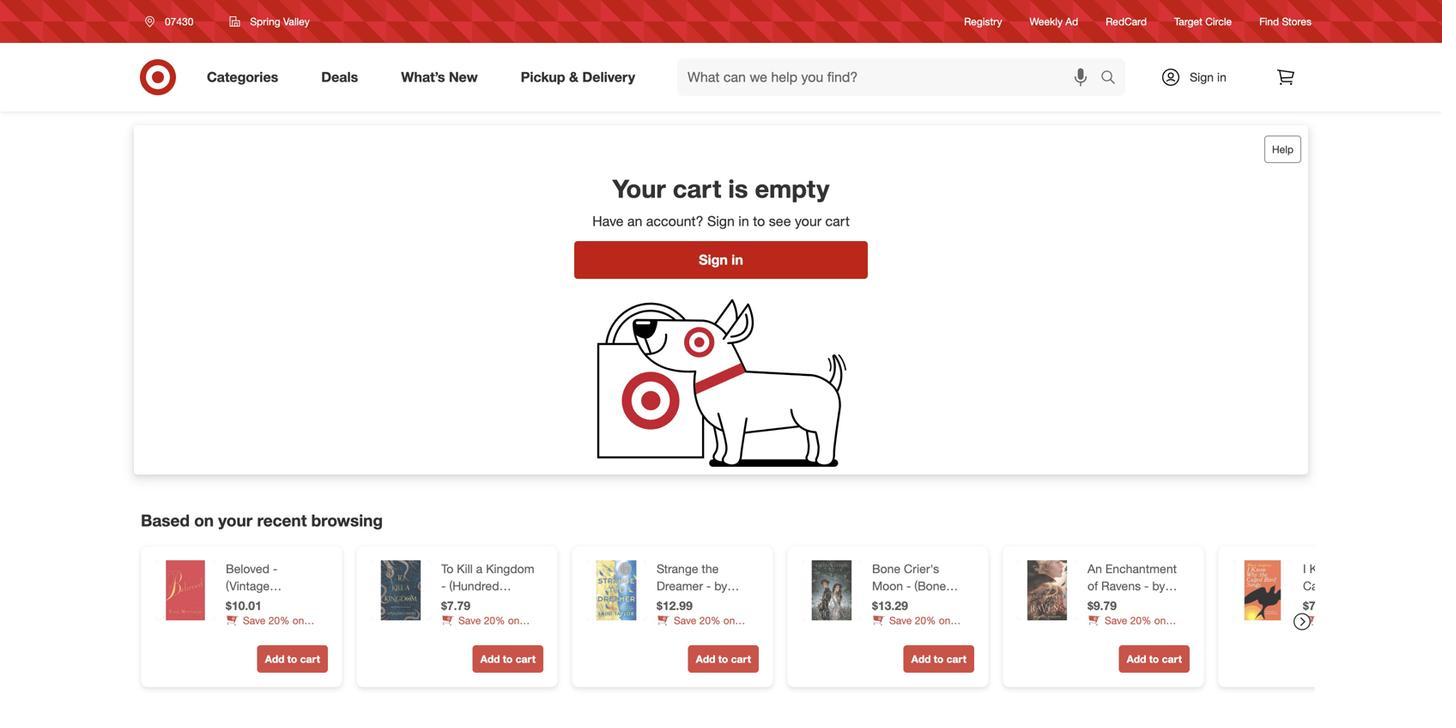 Task type: vqa. For each thing, say whether or not it's contained in the screenshot.
6th Save from right
yes



Task type: describe. For each thing, give the bounding box(es) containing it.
a
[[476, 562, 483, 577]]

help
[[1272, 143, 1294, 156]]

know
[[1310, 562, 1340, 577]]

an
[[1088, 562, 1102, 577]]

weekly ad
[[1030, 15, 1079, 28]]

add to cart button for an enchantment of ravens - by margaret rogerson (paperback)
[[1119, 646, 1190, 673]]

save for $10.01
[[243, 615, 266, 627]]

strange
[[657, 562, 698, 577]]

alexandra
[[441, 613, 495, 628]]

what's new
[[401, 69, 478, 85]]

save for $7.72
[[1320, 615, 1343, 627]]

crier's
[[904, 562, 939, 577]]

by inside an enchantment of ravens - by margaret rogerson (paperback)
[[1153, 579, 1165, 594]]

save 20% on books for $10.01
[[226, 615, 304, 640]]

strange the dreamer - by laini taylor (hardcover) link
[[657, 561, 756, 628]]

add to cart button for bone crier's moon - (bone grace) by  kathryn purdie (hardcover)
[[904, 646, 974, 673]]

new
[[449, 69, 478, 85]]

add to cart button for to kill a kingdom - (hundred kingdoms) by alexandra christo (paperback)
[[473, 646, 543, 673]]

20% for kathryn
[[915, 615, 936, 627]]

(vintage
[[226, 579, 270, 594]]

add to cart for to kill a kingdom - (hundred kingdoms) by alexandra christo (paperback)
[[480, 653, 536, 666]]

target circle link
[[1175, 14, 1232, 29]]

to for to kill a kingdom - (hundred kingdoms) by alexandra christo (paperback)
[[503, 653, 513, 666]]

$9.79
[[1088, 599, 1117, 614]]

spring valley button
[[218, 6, 321, 37]]

strange the dreamer - by laini taylor (hardcover)
[[657, 562, 727, 628]]

beloved
[[226, 562, 270, 577]]

by inside the strange the dreamer - by laini taylor (hardcover)
[[715, 579, 727, 594]]

cart for beloved - (vintage international) by toni morrison (paperback)
[[300, 653, 320, 666]]

morrison
[[251, 613, 299, 628]]

20% for (hardcover)
[[699, 615, 721, 627]]

kingdom
[[486, 562, 535, 577]]

dreamer
[[657, 579, 703, 594]]

target
[[1175, 15, 1203, 28]]

bird
[[1342, 579, 1364, 594]]

save 20% on books for $12.99
[[657, 615, 735, 640]]

margaret
[[1088, 596, 1136, 611]]

by inside beloved - (vintage international) by toni morrison (paperback)
[[299, 596, 312, 611]]

1 vertical spatial your
[[218, 511, 253, 531]]

(hundred
[[449, 579, 499, 594]]

ad
[[1066, 15, 1079, 28]]

i know why the caged bird sings (reissue) (paperback) by maya angelou link
[[1303, 561, 1402, 645]]

pickup & delivery link
[[506, 58, 657, 96]]

20% for rogerson
[[1130, 615, 1152, 627]]

caged
[[1303, 579, 1339, 594]]

(hardcover) inside the strange the dreamer - by laini taylor (hardcover)
[[657, 613, 719, 628]]

deals link
[[307, 58, 380, 96]]

20% for by
[[484, 615, 505, 627]]

bone crier's moon - (bone grace) by  kathryn purdie (hardcover) link
[[872, 561, 971, 645]]

the inside i know why the caged bird sings (reissue) (paperback) by maya angelou
[[1371, 562, 1388, 577]]

on for to kill a kingdom - (hundred kingdoms) by alexandra christo (paperback)
[[508, 615, 520, 627]]

beloved - (vintage international) by toni morrison (paperback)
[[226, 562, 312, 645]]

find stores link
[[1260, 14, 1312, 29]]

save 20% on books for $7.72
[[1303, 615, 1382, 640]]

add to cart for strange the dreamer - by laini taylor (hardcover)
[[696, 653, 751, 666]]

see
[[769, 213, 791, 229]]

registry
[[964, 15, 1002, 28]]

an enchantment of ravens - by margaret rogerson (paperback)
[[1088, 562, 1177, 645]]

stores
[[1282, 15, 1312, 28]]

search button
[[1093, 58, 1134, 100]]

on for bone crier's moon - (bone grace) by  kathryn purdie (hardcover)
[[939, 615, 951, 627]]

laini
[[657, 596, 682, 611]]

search
[[1093, 70, 1134, 87]]

- inside to kill a kingdom - (hundred kingdoms) by alexandra christo (paperback)
[[441, 579, 446, 594]]

an enchantment of ravens - by margaret rogerson (paperback) link
[[1088, 561, 1187, 645]]

deals
[[321, 69, 358, 85]]

(paperback) inside beloved - (vintage international) by toni morrison (paperback)
[[226, 630, 291, 645]]

1 vertical spatial sign
[[707, 213, 735, 229]]

kingdoms)
[[441, 596, 499, 611]]

on for i know why the caged bird sings (reissue) (paperback) by maya angelou
[[1370, 615, 1382, 627]]

redcard link
[[1106, 14, 1147, 29]]

0 vertical spatial your
[[795, 213, 822, 229]]

$10.01
[[226, 599, 262, 614]]

20% for (reissue)
[[1346, 615, 1367, 627]]

1 horizontal spatial sign in
[[1190, 70, 1227, 85]]

$12.99
[[657, 599, 693, 614]]

weekly ad link
[[1030, 14, 1079, 29]]

recent
[[257, 511, 307, 531]]

pickup & delivery
[[521, 69, 635, 85]]

categories
[[207, 69, 278, 85]]

redcard
[[1106, 15, 1147, 28]]

0 vertical spatial sign
[[1190, 70, 1214, 85]]

grace)
[[872, 596, 908, 611]]

sign in button
[[574, 241, 868, 279]]

on for strange the dreamer - by laini taylor (hardcover)
[[724, 615, 735, 627]]

add for rogerson
[[1127, 653, 1147, 666]]

$7.79
[[441, 599, 471, 614]]

(paperback) inside to kill a kingdom - (hundred kingdoms) by alexandra christo (paperback)
[[441, 630, 506, 645]]

07430
[[165, 15, 193, 28]]

an enchantment of ravens - by  margaret rogerson (paperback) image
[[1017, 561, 1077, 621]]

international)
[[226, 596, 296, 611]]

(hardcover) inside bone crier's moon - (bone grace) by  kathryn purdie (hardcover)
[[872, 630, 935, 645]]

&
[[569, 69, 579, 85]]

to for an enchantment of ravens - by margaret rogerson (paperback)
[[1149, 653, 1159, 666]]

account?
[[646, 213, 704, 229]]

save 20% on books for $7.79
[[441, 615, 520, 640]]

i
[[1303, 562, 1306, 577]]

your cart is empty
[[613, 173, 830, 204]]

to kill a kingdom - (hundred kingdoms) by  alexandra christo (paperback) image
[[371, 561, 431, 621]]

have an account? sign in to see your cart
[[593, 213, 850, 229]]

toni
[[226, 613, 247, 628]]

books for an enchantment of ravens - by margaret rogerson (paperback)
[[1088, 627, 1117, 640]]

help button
[[1265, 136, 1302, 163]]

to kill a kingdom - (hundred kingdoms) by alexandra christo (paperback)
[[441, 562, 537, 645]]

save for $12.99
[[674, 615, 697, 627]]

add to cart button for beloved - (vintage international) by toni morrison (paperback)
[[257, 646, 328, 673]]

ravens
[[1102, 579, 1141, 594]]

add to cart for beloved - (vintage international) by toni morrison (paperback)
[[265, 653, 320, 666]]

$13.29
[[872, 599, 908, 614]]

cart up account? on the left of the page
[[673, 173, 721, 204]]



Task type: locate. For each thing, give the bounding box(es) containing it.
is
[[728, 173, 748, 204]]

sign down your cart is empty at the top of page
[[707, 213, 735, 229]]

sign in inside 'button'
[[699, 252, 743, 268]]

to down kathryn
[[934, 653, 944, 666]]

add to cart down the morrison
[[265, 653, 320, 666]]

in inside 'button'
[[732, 252, 743, 268]]

target circle
[[1175, 15, 1232, 28]]

by up the angelou
[[1372, 613, 1385, 628]]

4 add from the left
[[911, 653, 931, 666]]

cart down the christo at the bottom of page
[[516, 653, 536, 666]]

valley
[[283, 15, 310, 28]]

books for bone crier's moon - (bone grace) by  kathryn purdie (hardcover)
[[872, 627, 902, 640]]

add for (hardcover)
[[696, 653, 716, 666]]

books for strange the dreamer - by laini taylor (hardcover)
[[657, 627, 686, 640]]

the right strange
[[702, 562, 719, 577]]

weekly
[[1030, 15, 1063, 28]]

1 horizontal spatial (hardcover)
[[872, 630, 935, 645]]

sign in down have an account? sign in to see your cart
[[699, 252, 743, 268]]

have
[[593, 213, 624, 229]]

3 save from the left
[[674, 615, 697, 627]]

- right moon
[[907, 579, 911, 594]]

1 add to cart button from the left
[[257, 646, 328, 673]]

to left the see
[[753, 213, 765, 229]]

4 save 20% on books from the left
[[872, 615, 951, 640]]

save down margaret
[[1105, 615, 1128, 627]]

4 books from the left
[[872, 627, 902, 640]]

1 vertical spatial in
[[739, 213, 749, 229]]

registry link
[[964, 14, 1002, 29]]

sign down have an account? sign in to see your cart
[[699, 252, 728, 268]]

20% down margaret
[[1130, 615, 1152, 627]]

- down to
[[441, 579, 446, 594]]

What can we help you find? suggestions appear below search field
[[677, 58, 1105, 96]]

1 20% from the left
[[268, 615, 290, 627]]

add to cart button for strange the dreamer - by laini taylor (hardcover)
[[688, 646, 759, 673]]

sign down target circle link
[[1190, 70, 1214, 85]]

strange the dreamer - by  laini taylor (hardcover) image
[[586, 561, 646, 621]]

books for to kill a kingdom - (hundred kingdoms) by alexandra christo (paperback)
[[441, 627, 471, 640]]

moon
[[872, 579, 903, 594]]

1 horizontal spatial the
[[1371, 562, 1388, 577]]

find
[[1260, 15, 1279, 28]]

cart
[[673, 173, 721, 204], [826, 213, 850, 229], [300, 653, 320, 666], [516, 653, 536, 666], [731, 653, 751, 666], [947, 653, 967, 666], [1162, 653, 1182, 666]]

1 vertical spatial sign in
[[699, 252, 743, 268]]

circle
[[1206, 15, 1232, 28]]

(paperback)
[[1303, 613, 1368, 628], [226, 630, 291, 645], [441, 630, 506, 645], [1088, 630, 1153, 645]]

beloved - (vintage international) by toni morrison (paperback) link
[[226, 561, 325, 645]]

save 20% on books down $13.29
[[872, 615, 951, 640]]

bone crier's moon - (bone grace) by  kathryn purdie (hardcover) image
[[802, 561, 862, 621]]

cart down "an enchantment of ravens - by margaret rogerson (paperback)" link
[[1162, 653, 1182, 666]]

add down bone crier's moon - (bone grace) by  kathryn purdie (hardcover)
[[911, 653, 931, 666]]

5 save 20% on books from the left
[[1088, 615, 1166, 640]]

6 20% from the left
[[1346, 615, 1367, 627]]

5 books from the left
[[1088, 627, 1117, 640]]

on
[[194, 511, 214, 531], [293, 615, 304, 627], [508, 615, 520, 627], [724, 615, 735, 627], [939, 615, 951, 627], [1155, 615, 1166, 627], [1370, 615, 1382, 627]]

cart down strange the dreamer - by laini taylor (hardcover) link
[[731, 653, 751, 666]]

2 20% from the left
[[484, 615, 505, 627]]

4 add to cart button from the left
[[904, 646, 974, 673]]

your right the see
[[795, 213, 822, 229]]

0 vertical spatial sign in
[[1190, 70, 1227, 85]]

to down the christo at the bottom of page
[[503, 653, 513, 666]]

add down alexandra
[[480, 653, 500, 666]]

1 horizontal spatial your
[[795, 213, 822, 229]]

save 20% on books down (reissue)
[[1303, 615, 1382, 640]]

20% up the angelou
[[1346, 615, 1367, 627]]

save 20% on books down taylor
[[657, 615, 735, 640]]

add down the morrison
[[265, 653, 285, 666]]

an
[[627, 213, 643, 229]]

add to cart down taylor
[[696, 653, 751, 666]]

by down (bone
[[911, 596, 924, 611]]

based
[[141, 511, 190, 531]]

cart for bone crier's moon - (bone grace) by  kathryn purdie (hardcover)
[[947, 653, 967, 666]]

kathryn
[[928, 596, 970, 611]]

(reissue)
[[1303, 596, 1353, 611]]

20% down kathryn
[[915, 615, 936, 627]]

your left recent
[[218, 511, 253, 531]]

- down the enchantment
[[1145, 579, 1149, 594]]

i know why the caged bird sings (reissue) (paperback) by maya angelou image
[[1233, 561, 1293, 621]]

add to cart for an enchantment of ravens - by margaret rogerson (paperback)
[[1127, 653, 1182, 666]]

books down $12.99
[[657, 627, 686, 640]]

cart down 'empty' at top right
[[826, 213, 850, 229]]

save down kingdoms)
[[458, 615, 481, 627]]

to down "an enchantment of ravens - by margaret rogerson (paperback)" link
[[1149, 653, 1159, 666]]

the up sings
[[1371, 562, 1388, 577]]

5 add to cart from the left
[[1127, 653, 1182, 666]]

- right beloved
[[273, 562, 278, 577]]

(hardcover) down the purdie
[[872, 630, 935, 645]]

2 add from the left
[[480, 653, 500, 666]]

sings
[[1368, 579, 1398, 594]]

1 add from the left
[[265, 653, 285, 666]]

rogerson
[[1088, 613, 1140, 628]]

add to cart down kathryn
[[911, 653, 967, 666]]

(paperback) down (reissue)
[[1303, 613, 1368, 628]]

to down the morrison
[[287, 653, 297, 666]]

books for beloved - (vintage international) by toni morrison (paperback)
[[226, 627, 255, 640]]

to for beloved - (vintage international) by toni morrison (paperback)
[[287, 653, 297, 666]]

0 horizontal spatial your
[[218, 511, 253, 531]]

in down is
[[739, 213, 749, 229]]

spring valley
[[250, 15, 310, 28]]

by up the christo at the bottom of page
[[502, 596, 515, 611]]

by inside bone crier's moon - (bone grace) by  kathryn purdie (hardcover)
[[911, 596, 924, 611]]

books
[[226, 627, 255, 640], [441, 627, 471, 640], [657, 627, 686, 640], [872, 627, 902, 640], [1088, 627, 1117, 640], [1303, 627, 1333, 640]]

(paperback) down alexandra
[[441, 630, 506, 645]]

books for i know why the caged bird sings (reissue) (paperback) by maya angelou
[[1303, 627, 1333, 640]]

3 add from the left
[[696, 653, 716, 666]]

- up taylor
[[707, 579, 711, 594]]

- inside the strange the dreamer - by laini taylor (hardcover)
[[707, 579, 711, 594]]

3 books from the left
[[657, 627, 686, 640]]

sign
[[1190, 70, 1214, 85], [707, 213, 735, 229], [699, 252, 728, 268]]

sign in
[[1190, 70, 1227, 85], [699, 252, 743, 268]]

save 20% on books down margaret
[[1088, 615, 1166, 640]]

2 save from the left
[[458, 615, 481, 627]]

cart for strange the dreamer - by laini taylor (hardcover)
[[731, 653, 751, 666]]

4 add to cart from the left
[[911, 653, 967, 666]]

to for strange the dreamer - by laini taylor (hardcover)
[[718, 653, 728, 666]]

save for $9.79
[[1105, 615, 1128, 627]]

- inside bone crier's moon - (bone grace) by  kathryn purdie (hardcover)
[[907, 579, 911, 594]]

on for beloved - (vintage international) by toni morrison (paperback)
[[293, 615, 304, 627]]

why
[[1344, 562, 1367, 577]]

to down strange the dreamer - by laini taylor (hardcover) link
[[718, 653, 728, 666]]

add to cart button down taylor
[[688, 646, 759, 673]]

by right international)
[[299, 596, 312, 611]]

cart for an enchantment of ravens - by margaret rogerson (paperback)
[[1162, 653, 1182, 666]]

cart down the beloved - (vintage international) by toni morrison (paperback) link
[[300, 653, 320, 666]]

add to cart button down the christo at the bottom of page
[[473, 646, 543, 673]]

0 horizontal spatial the
[[702, 562, 719, 577]]

add to cart down the christo at the bottom of page
[[480, 653, 536, 666]]

save 20% on books down international)
[[226, 615, 304, 640]]

books down $13.29
[[872, 627, 902, 640]]

in down 'circle' in the top right of the page
[[1217, 70, 1227, 85]]

0 vertical spatial (hardcover)
[[657, 613, 719, 628]]

07430 button
[[134, 6, 212, 37]]

cart down kathryn
[[947, 653, 967, 666]]

20% for (paperback)
[[268, 615, 290, 627]]

to kill a kingdom - (hundred kingdoms) by alexandra christo (paperback) link
[[441, 561, 540, 645]]

(hardcover) down taylor
[[657, 613, 719, 628]]

6 books from the left
[[1303, 627, 1333, 640]]

what's new link
[[387, 58, 499, 96]]

to
[[441, 562, 454, 577]]

6 save from the left
[[1320, 615, 1343, 627]]

0 vertical spatial in
[[1217, 70, 1227, 85]]

2 save 20% on books from the left
[[441, 615, 520, 640]]

empty cart bullseye image
[[592, 289, 850, 475]]

purdie
[[872, 613, 907, 628]]

add down taylor
[[696, 653, 716, 666]]

0 horizontal spatial (hardcover)
[[657, 613, 719, 628]]

(paperback) down the morrison
[[226, 630, 291, 645]]

1 books from the left
[[226, 627, 255, 640]]

the
[[702, 562, 719, 577], [1371, 562, 1388, 577]]

1 the from the left
[[702, 562, 719, 577]]

add to cart button down kathryn
[[904, 646, 974, 673]]

bone crier's moon - (bone grace) by  kathryn purdie (hardcover)
[[872, 562, 970, 645]]

(hardcover)
[[657, 613, 719, 628], [872, 630, 935, 645]]

what's
[[401, 69, 445, 85]]

1 save from the left
[[243, 615, 266, 627]]

taylor
[[685, 596, 716, 611]]

your
[[795, 213, 822, 229], [218, 511, 253, 531]]

categories link
[[192, 58, 300, 96]]

2 add to cart from the left
[[480, 653, 536, 666]]

books down $7.79
[[441, 627, 471, 640]]

maya
[[1303, 630, 1332, 645]]

add
[[265, 653, 285, 666], [480, 653, 500, 666], [696, 653, 716, 666], [911, 653, 931, 666], [1127, 653, 1147, 666]]

bone
[[872, 562, 901, 577]]

enchantment
[[1106, 562, 1177, 577]]

beloved - (vintage international) by toni morrison (paperback) image
[[155, 561, 215, 621]]

delivery
[[582, 69, 635, 85]]

4 save from the left
[[889, 615, 912, 627]]

(paperback) down rogerson
[[1088, 630, 1153, 645]]

find stores
[[1260, 15, 1312, 28]]

save for $13.29
[[889, 615, 912, 627]]

sign in link
[[1146, 58, 1253, 96]]

i know why the caged bird sings (reissue) (paperback) by maya angelou
[[1303, 562, 1398, 645]]

sign in down target circle link
[[1190, 70, 1227, 85]]

by inside i know why the caged bird sings (reissue) (paperback) by maya angelou
[[1372, 613, 1385, 628]]

save down $12.99
[[674, 615, 697, 627]]

20% down kingdoms)
[[484, 615, 505, 627]]

6 save 20% on books from the left
[[1303, 615, 1382, 640]]

save down (reissue)
[[1320, 615, 1343, 627]]

3 add to cart from the left
[[696, 653, 751, 666]]

books down $9.79
[[1088, 627, 1117, 640]]

sign inside 'button'
[[699, 252, 728, 268]]

add down rogerson
[[1127, 653, 1147, 666]]

5 add from the left
[[1127, 653, 1147, 666]]

save down $13.29
[[889, 615, 912, 627]]

your
[[613, 173, 666, 204]]

add to cart down rogerson
[[1127, 653, 1182, 666]]

on for an enchantment of ravens - by margaret rogerson (paperback)
[[1155, 615, 1166, 627]]

2 vertical spatial in
[[732, 252, 743, 268]]

save down $10.01
[[243, 615, 266, 627]]

add to cart button down rogerson
[[1119, 646, 1190, 673]]

1 add to cart from the left
[[265, 653, 320, 666]]

to
[[753, 213, 765, 229], [287, 653, 297, 666], [503, 653, 513, 666], [718, 653, 728, 666], [934, 653, 944, 666], [1149, 653, 1159, 666]]

2 add to cart button from the left
[[473, 646, 543, 673]]

5 save from the left
[[1105, 615, 1128, 627]]

4 20% from the left
[[915, 615, 936, 627]]

20% down international)
[[268, 615, 290, 627]]

1 save 20% on books from the left
[[226, 615, 304, 640]]

add for (paperback)
[[265, 653, 285, 666]]

kill
[[457, 562, 473, 577]]

3 save 20% on books from the left
[[657, 615, 735, 640]]

3 20% from the left
[[699, 615, 721, 627]]

20% down taylor
[[699, 615, 721, 627]]

christo
[[498, 613, 537, 628]]

2 books from the left
[[441, 627, 471, 640]]

(paperback) inside i know why the caged bird sings (reissue) (paperback) by maya angelou
[[1303, 613, 1368, 628]]

angelou
[[1336, 630, 1380, 645]]

by inside to kill a kingdom - (hundred kingdoms) by alexandra christo (paperback)
[[502, 596, 515, 611]]

add for kathryn
[[911, 653, 931, 666]]

add to cart for bone crier's moon - (bone grace) by  kathryn purdie (hardcover)
[[911, 653, 967, 666]]

2 the from the left
[[1371, 562, 1388, 577]]

the inside the strange the dreamer - by laini taylor (hardcover)
[[702, 562, 719, 577]]

by down the enchantment
[[1153, 579, 1165, 594]]

empty
[[755, 173, 830, 204]]

add to cart button down the morrison
[[257, 646, 328, 673]]

5 20% from the left
[[1130, 615, 1152, 627]]

save 20% on books for $9.79
[[1088, 615, 1166, 640]]

books down $7.72
[[1303, 627, 1333, 640]]

- inside an enchantment of ravens - by margaret rogerson (paperback)
[[1145, 579, 1149, 594]]

$7.72
[[1303, 599, 1333, 614]]

to for bone crier's moon - (bone grace) by  kathryn purdie (hardcover)
[[934, 653, 944, 666]]

of
[[1088, 579, 1098, 594]]

2 vertical spatial sign
[[699, 252, 728, 268]]

save 20% on books down kingdoms)
[[441, 615, 520, 640]]

browsing
[[311, 511, 383, 531]]

by up taylor
[[715, 579, 727, 594]]

in down have an account? sign in to see your cart
[[732, 252, 743, 268]]

- inside beloved - (vintage international) by toni morrison (paperback)
[[273, 562, 278, 577]]

save for $7.79
[[458, 615, 481, 627]]

pickup
[[521, 69, 565, 85]]

3 add to cart button from the left
[[688, 646, 759, 673]]

(paperback) inside an enchantment of ravens - by margaret rogerson (paperback)
[[1088, 630, 1153, 645]]

cart for to kill a kingdom - (hundred kingdoms) by alexandra christo (paperback)
[[516, 653, 536, 666]]

add for by
[[480, 653, 500, 666]]

books down $10.01
[[226, 627, 255, 640]]

5 add to cart button from the left
[[1119, 646, 1190, 673]]

save 20% on books
[[226, 615, 304, 640], [441, 615, 520, 640], [657, 615, 735, 640], [872, 615, 951, 640], [1088, 615, 1166, 640], [1303, 615, 1382, 640]]

save 20% on books for $13.29
[[872, 615, 951, 640]]

1 vertical spatial (hardcover)
[[872, 630, 935, 645]]

0 horizontal spatial sign in
[[699, 252, 743, 268]]



